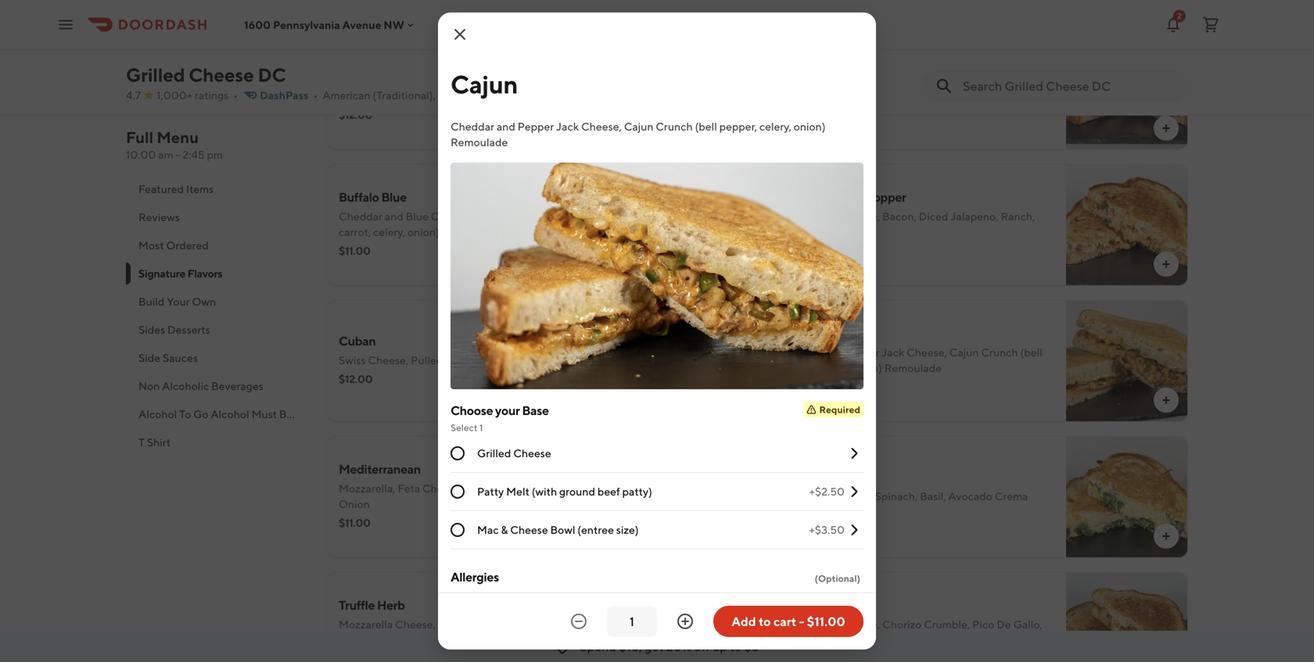 Task type: vqa. For each thing, say whether or not it's contained in the screenshot.


Task type: describe. For each thing, give the bounding box(es) containing it.
go
[[193, 408, 209, 421]]

parmesan
[[854, 74, 903, 87]]

t shirt button
[[126, 429, 308, 457]]

spend $15, get 20% off up to $5
[[580, 640, 760, 655]]

and inside mozzarella and parmesan cheese, pizza sauce, basil, dried oregano
[[833, 74, 851, 87]]

de
[[997, 619, 1011, 631]]

to
[[179, 408, 191, 421]]

featured items
[[138, 183, 214, 196]]

pork, inside cuban swiss cheese, pulled pork, diced pickles, mustard $12.00
[[445, 354, 471, 367]]

bbq image
[[629, 28, 751, 150]]

roasted
[[438, 619, 479, 631]]

american (traditional), sandwiches • 0.2 mi
[[323, 89, 545, 102]]

celery, inside cheddar and pepper jack cheese, cajun crunch (bell pepper, celery, onion) remoulade
[[760, 120, 792, 133]]

southwest image
[[1066, 573, 1189, 663]]

(optional)
[[815, 574, 861, 584]]

(traditional),
[[373, 89, 436, 102]]

build your own
[[138, 295, 216, 308]]

spend
[[580, 640, 617, 655]]

add item to cart image for and
[[1160, 394, 1173, 407]]

cuban image
[[629, 300, 751, 423]]

base
[[522, 403, 549, 418]]

add to cart - $11.00
[[732, 615, 846, 629]]

85% (7)
[[833, 509, 870, 522]]

jack inside the southwest pepper jack cheese, chorizo crumble, pico de gallo, avocado crema
[[815, 619, 838, 631]]

crema inside "green goddess mozzarella cheese, spinach, basil, avocado crema"
[[995, 490, 1029, 503]]

1600
[[244, 18, 271, 31]]

grilled cheese dc
[[126, 64, 286, 86]]

most ordered button
[[126, 232, 308, 260]]

hot inside bacon jalapeno popper pepper jack cheese, bacon, diced jalapeno, ranch, and hot sauce $12.00
[[797, 226, 816, 239]]

pulled inside cheddar cheese, diced jalapeno, pulled pork, mac and chees, bbq sauce $12.00
[[510, 74, 542, 87]]

bowl
[[550, 524, 576, 537]]

cheese for grilled cheese dc
[[189, 64, 254, 86]]

non
[[138, 380, 160, 393]]

spinach, inside truffle herb mozzarella cheese, roasted mushrooms, spinach, truffle herb aioli
[[545, 619, 588, 631]]

goddess
[[813, 470, 862, 485]]

celery, for cajun
[[816, 362, 848, 375]]

tomato,
[[510, 482, 550, 495]]

2 alcohol from the left
[[211, 408, 249, 421]]

decrease quantity by 1 image
[[570, 613, 588, 631]]

most ordered
[[138, 239, 209, 252]]

must
[[252, 408, 277, 421]]

feta
[[398, 482, 420, 495]]

mediterranean mozzarella, feta cheese, spinach, tomato, diced red onion $11.00
[[339, 462, 605, 530]]

0 vertical spatial blue
[[381, 190, 407, 205]]

10:00
[[126, 148, 156, 161]]

dashpass
[[260, 89, 309, 102]]

alcohol to go alcohol must be purchased w a prepared food item button
[[126, 401, 474, 429]]

southwest pepper jack cheese, chorizo crumble, pico de gallo, avocado crema
[[776, 598, 1043, 647]]

avocado inside "green goddess mozzarella cheese, spinach, basil, avocado crema"
[[949, 490, 993, 503]]

1,000+ ratings •
[[157, 89, 238, 102]]

0 vertical spatial buffalo
[[339, 190, 379, 205]]

mediterranean
[[339, 462, 421, 477]]

patty
[[477, 486, 504, 498]]

select
[[451, 423, 478, 433]]

cheddar inside cheddar and pepper jack cheese, cajun crunch (bell pepper, celery, onion) remoulade
[[451, 120, 495, 133]]

increase quantity by 1 image
[[676, 613, 695, 631]]

open menu image
[[56, 15, 75, 34]]

grilled for grilled cheese
[[477, 447, 511, 460]]

your
[[167, 295, 190, 308]]

desserts
[[167, 324, 210, 336]]

and inside "cajun cheddar and pepper jack cheese, cajun crunch (bell pepper, celery, onion) remoulade $11.00"
[[822, 346, 841, 359]]

build
[[138, 295, 165, 308]]

sauce inside cheddar cheese, diced jalapeno, pulled pork, mac and chees, bbq sauce $12.00
[[402, 90, 433, 103]]

cheese, inside cheddar and pepper jack cheese, cajun crunch (bell pepper, celery, onion) remoulade
[[581, 120, 622, 133]]

reviews button
[[126, 203, 308, 232]]

onion) inside "cajun cheddar and pepper jack cheese, cajun crunch (bell pepper, celery, onion) remoulade $11.00"
[[851, 362, 882, 375]]

+$3.50
[[809, 524, 845, 537]]

&
[[501, 524, 508, 537]]

cheese, inside cheddar cheese, diced jalapeno, pulled pork, mac and chees, bbq sauce $12.00
[[385, 74, 425, 87]]

basil, inside "green goddess mozzarella cheese, spinach, basil, avocado crema"
[[920, 490, 946, 503]]

southwest
[[776, 598, 836, 613]]

sides
[[138, 324, 165, 336]]

get
[[645, 640, 664, 655]]

diced inside bacon jalapeno popper pepper jack cheese, bacon, diced jalapeno, ranch, and hot sauce $12.00
[[919, 210, 949, 223]]

w
[[350, 408, 362, 421]]

sauce,
[[976, 74, 1009, 87]]

$12.00 inside cheddar cheese, diced jalapeno, pulled pork, mac and chees, bbq sauce $12.00
[[339, 108, 373, 121]]

- inside full menu 10:00 am - 2:45 pm
[[176, 148, 180, 161]]

Current quantity is 1 number field
[[617, 613, 648, 631]]

a
[[364, 408, 372, 421]]

$12.00 inside cuban swiss cheese, pulled pork, diced pickles, mustard $12.00
[[339, 373, 373, 386]]

and inside cheddar cheese, diced jalapeno, pulled pork, mac and chees, bbq sauce $12.00
[[596, 74, 615, 87]]

full
[[126, 128, 153, 147]]

crunch for buffalo blue
[[512, 210, 549, 223]]

1,000+
[[157, 89, 193, 102]]

mac inside cheddar cheese, diced jalapeno, pulled pork, mac and chees, bbq sauce $12.00
[[572, 74, 594, 87]]

pepper, inside "cajun cheddar and pepper jack cheese, cajun crunch (bell pepper, celery, onion) remoulade $11.00"
[[776, 362, 814, 375]]

remoulade inside "cajun cheddar and pepper jack cheese, cajun crunch (bell pepper, celery, onion) remoulade $11.00"
[[885, 362, 942, 375]]

dc
[[258, 64, 286, 86]]

alcohol to go alcohol must be purchased w a prepared food item
[[138, 408, 474, 421]]

pepper inside "cajun cheddar and pepper jack cheese, cajun crunch (bell pepper, celery, onion) remoulade $11.00"
[[843, 346, 880, 359]]

mozzarella inside mozzarella and parmesan cheese, pizza sauce, basil, dried oregano
[[776, 74, 830, 87]]

pm
[[207, 148, 223, 161]]

1 vertical spatial herb
[[373, 634, 398, 647]]

green goddess mozzarella cheese, spinach, basil, avocado crema
[[776, 470, 1029, 503]]

cajun image
[[1066, 300, 1189, 423]]

bbq
[[375, 90, 400, 103]]

basil, inside mozzarella and parmesan cheese, pizza sauce, basil, dried oregano
[[1012, 74, 1038, 87]]

• left the "american"
[[313, 89, 318, 102]]

am
[[158, 148, 173, 161]]

diced inside cheddar cheese, diced jalapeno, pulled pork, mac and chees, bbq sauce $12.00
[[428, 74, 457, 87]]

patty)
[[622, 486, 652, 498]]

and inside bacon jalapeno popper pepper jack cheese, bacon, diced jalapeno, ranch, and hot sauce $12.00
[[776, 226, 795, 239]]

melt
[[506, 486, 530, 498]]

cheese, inside "green goddess mozzarella cheese, spinach, basil, avocado crema"
[[833, 490, 873, 503]]

0.2
[[514, 89, 531, 102]]

mustard
[[545, 354, 587, 367]]

pizza melt image
[[1066, 28, 1189, 150]]

cheese, inside truffle herb mozzarella cheese, roasted mushrooms, spinach, truffle herb aioli
[[395, 619, 436, 631]]

• left 0.2 on the left top of page
[[504, 89, 508, 102]]

(7)
[[857, 509, 870, 522]]

red
[[584, 482, 605, 495]]

0 items, open order cart image
[[1202, 15, 1221, 34]]

Item Search search field
[[963, 77, 1176, 95]]

buffalo blue image
[[629, 164, 751, 286]]

signature flavors
[[138, 267, 222, 280]]

1 vertical spatial to
[[730, 640, 742, 655]]

add item to cart image for cheese,
[[723, 122, 736, 135]]

1 truffle from the top
[[339, 598, 375, 613]]

truffle herb mozzarella cheese, roasted mushrooms, spinach, truffle herb aioli
[[339, 598, 588, 647]]

mozzarella and parmesan cheese, pizza sauce, basil, dried oregano
[[776, 74, 1038, 103]]

add item to cart image for mozzarella
[[1160, 531, 1173, 543]]

mediterranean image
[[629, 437, 751, 559]]

• up +$3.50 on the right
[[811, 509, 816, 522]]

mac inside choose your base group
[[477, 524, 499, 537]]

1
[[480, 423, 483, 433]]

$11.00 •
[[776, 509, 816, 522]]

swiss
[[339, 354, 366, 367]]

featured items button
[[126, 175, 308, 203]]

food
[[423, 408, 449, 421]]

mi
[[533, 89, 545, 102]]

bacon
[[776, 190, 811, 205]]

cuban swiss cheese, pulled pork, diced pickles, mustard $12.00
[[339, 334, 587, 386]]

green
[[776, 470, 811, 485]]

side
[[138, 352, 161, 365]]

(diced
[[551, 210, 583, 223]]

$15,
[[619, 640, 642, 655]]

cheddar inside cheddar cheese, diced jalapeno, pulled pork, mac and chees, bbq sauce $12.00
[[339, 74, 383, 87]]

1 vertical spatial blue
[[406, 210, 429, 223]]

avocado inside the southwest pepper jack cheese, chorizo crumble, pico de gallo, avocado crema
[[776, 634, 820, 647]]

oregano
[[806, 90, 850, 103]]

ground
[[559, 486, 595, 498]]

your
[[495, 403, 520, 418]]

pepper inside the southwest pepper jack cheese, chorizo crumble, pico de gallo, avocado crema
[[776, 619, 813, 631]]



Task type: locate. For each thing, give the bounding box(es) containing it.
pulled up 0.2 on the left top of page
[[510, 74, 542, 87]]

2 vertical spatial mozzarella
[[339, 619, 393, 631]]

1 vertical spatial pork,
[[445, 354, 471, 367]]

diced inside mediterranean mozzarella, feta cheese, spinach, tomato, diced red onion $11.00
[[552, 482, 582, 495]]

cheddar up 'required'
[[776, 346, 820, 359]]

alcohol
[[138, 408, 177, 421], [211, 408, 249, 421]]

t shirt
[[138, 436, 171, 449]]

sauce
[[402, 90, 433, 103], [521, 226, 551, 239], [818, 226, 849, 239]]

avenue
[[342, 18, 381, 31]]

crema inside the southwest pepper jack cheese, chorizo crumble, pico de gallo, avocado crema
[[823, 634, 856, 647]]

0 vertical spatial $12.00
[[339, 108, 373, 121]]

ratings
[[195, 89, 229, 102]]

purchased
[[295, 408, 348, 421]]

(bell inside "cajun cheddar and pepper jack cheese, cajun crunch (bell pepper, celery, onion) remoulade $11.00"
[[1021, 346, 1043, 359]]

0 horizontal spatial celery,
[[373, 226, 405, 239]]

sides desserts
[[138, 324, 210, 336]]

1 horizontal spatial pulled
[[510, 74, 542, 87]]

diced inside cuban swiss cheese, pulled pork, diced pickles, mustard $12.00
[[473, 354, 503, 367]]

$11.00 inside "cajun cheddar and pepper jack cheese, cajun crunch (bell pepper, celery, onion) remoulade $11.00"
[[776, 381, 808, 394]]

cheese up tomato,
[[513, 447, 551, 460]]

2 vertical spatial crunch
[[981, 346, 1019, 359]]

diced up american (traditional), sandwiches • 0.2 mi
[[428, 74, 457, 87]]

1 vertical spatial celery,
[[373, 226, 405, 239]]

celery, inside buffalo blue cheddar and blue cheese, buffalo crunch (diced carrot, celery, onion), ranch and hot sauce $11.00
[[373, 226, 405, 239]]

0 vertical spatial basil,
[[1012, 74, 1038, 87]]

celery, up 'required'
[[816, 362, 848, 375]]

1 vertical spatial cheese
[[513, 447, 551, 460]]

close cajun image
[[451, 25, 469, 44]]

1 horizontal spatial pepper,
[[776, 362, 814, 375]]

ranch
[[444, 226, 476, 239]]

$11.00 inside button
[[807, 615, 846, 629]]

cheese, inside cuban swiss cheese, pulled pork, diced pickles, mustard $12.00
[[368, 354, 409, 367]]

1 vertical spatial $12.00
[[776, 245, 810, 257]]

bacon,
[[883, 210, 917, 223]]

most
[[138, 239, 164, 252]]

1 horizontal spatial grilled
[[477, 447, 511, 460]]

jalapeno, inside bacon jalapeno popper pepper jack cheese, bacon, diced jalapeno, ranch, and hot sauce $12.00
[[951, 210, 999, 223]]

None radio
[[451, 485, 465, 499], [451, 523, 465, 538], [451, 485, 465, 499], [451, 523, 465, 538]]

1 horizontal spatial buffalo
[[474, 210, 510, 223]]

grilled cheese
[[477, 447, 551, 460]]

$12.00 down bacon
[[776, 245, 810, 257]]

2 horizontal spatial sauce
[[818, 226, 849, 239]]

mozzarella for herb
[[339, 619, 393, 631]]

and inside cheddar and pepper jack cheese, cajun crunch (bell pepper, celery, onion) remoulade
[[497, 120, 516, 133]]

herb up aioli
[[377, 598, 405, 613]]

1 vertical spatial grilled
[[477, 447, 511, 460]]

cheese, inside mediterranean mozzarella, feta cheese, spinach, tomato, diced red onion $11.00
[[422, 482, 463, 495]]

celery, for buffalo blue
[[373, 226, 405, 239]]

0 horizontal spatial grilled
[[126, 64, 185, 86]]

to inside button
[[759, 615, 771, 629]]

mac left &
[[477, 524, 499, 537]]

bacon jalapeno popper image
[[1066, 164, 1189, 286]]

0 vertical spatial cheese
[[189, 64, 254, 86]]

crunch inside buffalo blue cheddar and blue cheese, buffalo crunch (diced carrot, celery, onion), ranch and hot sauce $11.00
[[512, 210, 549, 223]]

0 vertical spatial crunch
[[656, 120, 693, 133]]

non alcoholic beverages button
[[126, 372, 308, 401]]

grilled for grilled cheese dc
[[126, 64, 185, 86]]

patty melt (with ground beef patty)
[[477, 486, 652, 498]]

1 horizontal spatial onion)
[[851, 362, 882, 375]]

to
[[759, 615, 771, 629], [730, 640, 742, 655]]

0 horizontal spatial pulled
[[411, 354, 443, 367]]

cheese right &
[[510, 524, 548, 537]]

$12.00 down chees,
[[339, 108, 373, 121]]

hot inside buffalo blue cheddar and blue cheese, buffalo crunch (diced carrot, celery, onion), ranch and hot sauce $11.00
[[499, 226, 518, 239]]

grilled up 1,000+
[[126, 64, 185, 86]]

$11.00 inside mediterranean mozzarella, feta cheese, spinach, tomato, diced red onion $11.00
[[339, 517, 371, 530]]

truffle herb image
[[629, 573, 751, 663]]

off
[[694, 640, 710, 655]]

pulled up food
[[411, 354, 443, 367]]

notification bell image
[[1164, 15, 1183, 34]]

pulled inside cuban swiss cheese, pulled pork, diced pickles, mustard $12.00
[[411, 354, 443, 367]]

choose your base group
[[451, 402, 864, 550]]

0 horizontal spatial pepper,
[[720, 120, 757, 133]]

be
[[279, 408, 293, 421]]

reuben image
[[629, 0, 751, 14]]

- inside button
[[799, 615, 805, 629]]

$12.00
[[339, 108, 373, 121], [776, 245, 810, 257], [339, 373, 373, 386]]

choose your base select 1
[[451, 403, 549, 433]]

0 horizontal spatial pork,
[[445, 354, 471, 367]]

(bell inside cheddar and pepper jack cheese, cajun crunch (bell pepper, celery, onion) remoulade
[[695, 120, 717, 133]]

grilled inside choose your base group
[[477, 447, 511, 460]]

jalapeno, left ranch,
[[951, 210, 999, 223]]

0 horizontal spatial to
[[730, 640, 742, 655]]

onion) up 'required'
[[851, 362, 882, 375]]

2 vertical spatial celery,
[[816, 362, 848, 375]]

0 vertical spatial mozzarella
[[776, 74, 830, 87]]

0 vertical spatial jalapeno,
[[459, 74, 507, 87]]

1 alcohol from the left
[[138, 408, 177, 421]]

up
[[713, 640, 728, 655]]

0 horizontal spatial crema
[[823, 634, 856, 647]]

allergies group
[[451, 569, 864, 663]]

cheese, inside the southwest pepper jack cheese, chorizo crumble, pico de gallo, avocado crema
[[840, 619, 880, 631]]

1 vertical spatial onion)
[[851, 362, 882, 375]]

onion)
[[794, 120, 826, 133], [851, 362, 882, 375]]

0 horizontal spatial crunch
[[512, 210, 549, 223]]

1 horizontal spatial avocado
[[949, 490, 993, 503]]

cheese, inside bacon jalapeno popper pepper jack cheese, bacon, diced jalapeno, ranch, and hot sauce $12.00
[[840, 210, 880, 223]]

pork,
[[544, 74, 570, 87], [445, 354, 471, 367]]

allergies
[[451, 570, 499, 585]]

$12.00 down swiss at the left of the page
[[339, 373, 373, 386]]

pepper down mi
[[518, 120, 554, 133]]

buffalo up ranch on the left of the page
[[474, 210, 510, 223]]

add item to cart image
[[1160, 258, 1173, 271], [1160, 394, 1173, 407], [1160, 531, 1173, 543]]

cheese, inside "cajun cheddar and pepper jack cheese, cajun crunch (bell pepper, celery, onion) remoulade $11.00"
[[907, 346, 947, 359]]

1 horizontal spatial spinach,
[[545, 619, 588, 631]]

1 horizontal spatial sauce
[[521, 226, 551, 239]]

spinach, for mediterranean
[[465, 482, 508, 495]]

1 add item to cart image from the top
[[1160, 258, 1173, 271]]

0 horizontal spatial spinach,
[[465, 482, 508, 495]]

1 horizontal spatial hot
[[797, 226, 816, 239]]

alcohol left to
[[138, 408, 177, 421]]

crunch for cajun
[[981, 346, 1019, 359]]

pork, up choose
[[445, 354, 471, 367]]

sauce down jalapeno
[[818, 226, 849, 239]]

sauce right the bbq on the top of the page
[[402, 90, 433, 103]]

1 vertical spatial mozzarella
[[776, 490, 830, 503]]

0 vertical spatial to
[[759, 615, 771, 629]]

1 vertical spatial pepper,
[[776, 362, 814, 375]]

$5
[[744, 640, 760, 655]]

pepper, inside cheddar and pepper jack cheese, cajun crunch (bell pepper, celery, onion) remoulade
[[720, 120, 757, 133]]

grilled down 1 at the left bottom of page
[[477, 447, 511, 460]]

remoulade
[[451, 136, 508, 149], [885, 362, 942, 375]]

pizza
[[948, 74, 974, 87]]

$11.00
[[339, 245, 371, 257], [776, 381, 808, 394], [776, 509, 808, 522], [339, 517, 371, 530], [807, 615, 846, 629]]

buffalo blue cheddar and blue cheese, buffalo crunch (diced carrot, celery, onion), ranch and hot sauce $11.00
[[339, 190, 583, 257]]

cheddar inside "cajun cheddar and pepper jack cheese, cajun crunch (bell pepper, celery, onion) remoulade $11.00"
[[776, 346, 820, 359]]

cheese, inside buffalo blue cheddar and blue cheese, buffalo crunch (diced carrot, celery, onion), ranch and hot sauce $11.00
[[431, 210, 472, 223]]

diced
[[428, 74, 457, 87], [919, 210, 949, 223], [473, 354, 503, 367], [552, 482, 582, 495]]

diced left pickles,
[[473, 354, 503, 367]]

cheese, inside mozzarella and parmesan cheese, pizza sauce, basil, dried oregano
[[905, 74, 946, 87]]

0 horizontal spatial -
[[176, 148, 180, 161]]

1 horizontal spatial celery,
[[760, 120, 792, 133]]

1 vertical spatial -
[[799, 615, 805, 629]]

add item to cart image for popper
[[1160, 258, 1173, 271]]

cheddar down the sandwiches
[[451, 120, 495, 133]]

1 horizontal spatial -
[[799, 615, 805, 629]]

pulled
[[510, 74, 542, 87], [411, 354, 443, 367]]

1 vertical spatial add item to cart image
[[1160, 394, 1173, 407]]

4.7
[[126, 89, 141, 102]]

3 add item to cart image from the top
[[1160, 531, 1173, 543]]

pico
[[973, 619, 995, 631]]

spinach, inside "green goddess mozzarella cheese, spinach, basil, avocado crema"
[[875, 490, 918, 503]]

add item to cart image for blue
[[723, 258, 736, 271]]

to right up
[[730, 640, 742, 655]]

1 horizontal spatial jalapeno,
[[951, 210, 999, 223]]

0 vertical spatial crema
[[995, 490, 1029, 503]]

0 vertical spatial remoulade
[[451, 136, 508, 149]]

items
[[186, 183, 214, 196]]

1 horizontal spatial (bell
[[1021, 346, 1043, 359]]

1 horizontal spatial remoulade
[[885, 362, 942, 375]]

1 horizontal spatial basil,
[[1012, 74, 1038, 87]]

cheese up ratings
[[189, 64, 254, 86]]

celery, right carrot,
[[373, 226, 405, 239]]

sauce right ranch on the left of the page
[[521, 226, 551, 239]]

flavors
[[187, 267, 222, 280]]

choose
[[451, 403, 493, 418]]

onion) inside cheddar and pepper jack cheese, cajun crunch (bell pepper, celery, onion) remoulade
[[794, 120, 826, 133]]

cajun dialog
[[438, 13, 876, 663]]

cheddar and pepper jack cheese, cajun crunch (bell pepper, celery, onion) remoulade
[[451, 120, 826, 149]]

(bell
[[695, 120, 717, 133], [1021, 346, 1043, 359]]

bacon jalapeno popper pepper jack cheese, bacon, diced jalapeno, ranch, and hot sauce $12.00
[[776, 190, 1036, 257]]

item
[[451, 408, 474, 421]]

mac up cheddar and pepper jack cheese, cajun crunch (bell pepper, celery, onion) remoulade
[[572, 74, 594, 87]]

0 horizontal spatial hot
[[499, 226, 518, 239]]

jack inside bacon jalapeno popper pepper jack cheese, bacon, diced jalapeno, ranch, and hot sauce $12.00
[[815, 210, 838, 223]]

crunch
[[656, 120, 693, 133], [512, 210, 549, 223], [981, 346, 1019, 359]]

sauce inside bacon jalapeno popper pepper jack cheese, bacon, diced jalapeno, ranch, and hot sauce $12.00
[[818, 226, 849, 239]]

diced right the bacon,
[[919, 210, 949, 223]]

pepper inside cheddar and pepper jack cheese, cajun crunch (bell pepper, celery, onion) remoulade
[[518, 120, 554, 133]]

0 vertical spatial truffle
[[339, 598, 375, 613]]

cheddar up chees,
[[339, 74, 383, 87]]

cajun
[[451, 70, 518, 99], [624, 120, 654, 133], [776, 326, 809, 341], [950, 346, 979, 359]]

onion),
[[408, 226, 442, 239]]

0 horizontal spatial mac
[[477, 524, 499, 537]]

2 hot from the left
[[797, 226, 816, 239]]

2 truffle from the top
[[339, 634, 371, 647]]

mozzarella for goddess
[[776, 490, 830, 503]]

(with
[[532, 486, 557, 498]]

2 vertical spatial add item to cart image
[[1160, 531, 1173, 543]]

0 horizontal spatial remoulade
[[451, 136, 508, 149]]

0 horizontal spatial alcohol
[[138, 408, 177, 421]]

diced left red on the left bottom of page
[[552, 482, 582, 495]]

0 horizontal spatial jalapeno,
[[459, 74, 507, 87]]

hot down bacon
[[797, 226, 816, 239]]

0 vertical spatial -
[[176, 148, 180, 161]]

hot right ranch on the left of the page
[[499, 226, 518, 239]]

add
[[732, 615, 756, 629]]

2 horizontal spatial spinach,
[[875, 490, 918, 503]]

$12.00 inside bacon jalapeno popper pepper jack cheese, bacon, diced jalapeno, ranch, and hot sauce $12.00
[[776, 245, 810, 257]]

crunch inside "cajun cheddar and pepper jack cheese, cajun crunch (bell pepper, celery, onion) remoulade $11.00"
[[981, 346, 1019, 359]]

jalapeno, up the sandwiches
[[459, 74, 507, 87]]

1 vertical spatial truffle
[[339, 634, 371, 647]]

1 hot from the left
[[499, 226, 518, 239]]

0 vertical spatial pulled
[[510, 74, 542, 87]]

0 horizontal spatial basil,
[[920, 490, 946, 503]]

pork, up mi
[[544, 74, 570, 87]]

• right ratings
[[233, 89, 238, 102]]

2 vertical spatial cheese
[[510, 524, 548, 537]]

alcoholic
[[162, 380, 209, 393]]

beef
[[598, 486, 620, 498]]

cajun inside cheddar and pepper jack cheese, cajun crunch (bell pepper, celery, onion) remoulade
[[624, 120, 654, 133]]

20%
[[666, 640, 692, 655]]

1 horizontal spatial crema
[[995, 490, 1029, 503]]

cheddar cheese, diced jalapeno, pulled pork, mac and chees, bbq sauce $12.00
[[339, 74, 615, 121]]

cart
[[774, 615, 797, 629]]

0 vertical spatial avocado
[[949, 490, 993, 503]]

buffalo up carrot,
[[339, 190, 379, 205]]

0 horizontal spatial onion)
[[794, 120, 826, 133]]

dried
[[776, 90, 804, 103]]

to left cart
[[759, 615, 771, 629]]

1 vertical spatial remoulade
[[885, 362, 942, 375]]

0 vertical spatial pepper,
[[720, 120, 757, 133]]

0 horizontal spatial sauce
[[402, 90, 433, 103]]

0 vertical spatial herb
[[377, 598, 405, 613]]

pepper up 'required'
[[843, 346, 880, 359]]

cheese for grilled cheese
[[513, 447, 551, 460]]

dashpass •
[[260, 89, 318, 102]]

1 vertical spatial buffalo
[[474, 210, 510, 223]]

spinach, for green goddess
[[875, 490, 918, 503]]

0 horizontal spatial buffalo
[[339, 190, 379, 205]]

1 horizontal spatial pork,
[[544, 74, 570, 87]]

add item to cart image
[[723, 122, 736, 135], [1160, 122, 1173, 135], [723, 258, 736, 271]]

gallo,
[[1014, 619, 1043, 631]]

jalapeno, inside cheddar cheese, diced jalapeno, pulled pork, mac and chees, bbq sauce $12.00
[[459, 74, 507, 87]]

1600 pennsylvania avenue nw button
[[244, 18, 417, 31]]

1 vertical spatial jalapeno,
[[951, 210, 999, 223]]

buffalo
[[339, 190, 379, 205], [474, 210, 510, 223]]

1 vertical spatial crunch
[[512, 210, 549, 223]]

spinach,
[[465, 482, 508, 495], [875, 490, 918, 503], [545, 619, 588, 631]]

prepared
[[375, 408, 421, 421]]

ranch,
[[1001, 210, 1036, 223]]

grilled
[[126, 64, 185, 86], [477, 447, 511, 460]]

sandwiches
[[438, 89, 497, 102]]

celery, inside "cajun cheddar and pepper jack cheese, cajun crunch (bell pepper, celery, onion) remoulade $11.00"
[[816, 362, 848, 375]]

mozzarella,
[[339, 482, 396, 495]]

celery, down dried
[[760, 120, 792, 133]]

0 vertical spatial (bell
[[695, 120, 717, 133]]

1 horizontal spatial mac
[[572, 74, 594, 87]]

1 vertical spatial crema
[[823, 634, 856, 647]]

1 horizontal spatial crunch
[[656, 120, 693, 133]]

required
[[820, 405, 861, 415]]

spinach, inside mediterranean mozzarella, feta cheese, spinach, tomato, diced red onion $11.00
[[465, 482, 508, 495]]

Grilled Cheese radio
[[451, 447, 465, 461]]

- right cart
[[799, 615, 805, 629]]

full menu 10:00 am - 2:45 pm
[[126, 128, 223, 161]]

popper
[[866, 190, 906, 205]]

featured
[[138, 183, 184, 196]]

2 add item to cart image from the top
[[1160, 394, 1173, 407]]

2:45
[[182, 148, 205, 161]]

ordered
[[166, 239, 209, 252]]

0 horizontal spatial avocado
[[776, 634, 820, 647]]

1 vertical spatial mac
[[477, 524, 499, 537]]

0 vertical spatial add item to cart image
[[1160, 258, 1173, 271]]

shirt
[[147, 436, 171, 449]]

cheddar inside buffalo blue cheddar and blue cheese, buffalo crunch (diced carrot, celery, onion), ranch and hot sauce $11.00
[[339, 210, 383, 223]]

pepper down the southwest
[[776, 619, 813, 631]]

0 vertical spatial mac
[[572, 74, 594, 87]]

2 horizontal spatial crunch
[[981, 346, 1019, 359]]

1 vertical spatial (bell
[[1021, 346, 1043, 359]]

crunch inside cheddar and pepper jack cheese, cajun crunch (bell pepper, celery, onion) remoulade
[[656, 120, 693, 133]]

cheddar up carrot,
[[339, 210, 383, 223]]

jack inside "cajun cheddar and pepper jack cheese, cajun crunch (bell pepper, celery, onion) remoulade $11.00"
[[882, 346, 905, 359]]

1 horizontal spatial to
[[759, 615, 771, 629]]

pepper inside bacon jalapeno popper pepper jack cheese, bacon, diced jalapeno, ranch, and hot sauce $12.00
[[776, 210, 813, 223]]

1 vertical spatial basil,
[[920, 490, 946, 503]]

carrot,
[[339, 226, 371, 239]]

+$2.50
[[809, 486, 845, 498]]

jack inside cheddar and pepper jack cheese, cajun crunch (bell pepper, celery, onion) remoulade
[[556, 120, 579, 133]]

sauce inside buffalo blue cheddar and blue cheese, buffalo crunch (diced carrot, celery, onion), ranch and hot sauce $11.00
[[521, 226, 551, 239]]

mozzarella inside truffle herb mozzarella cheese, roasted mushrooms, spinach, truffle herb aioli
[[339, 619, 393, 631]]

pepper down bacon
[[776, 210, 813, 223]]

cheese
[[189, 64, 254, 86], [513, 447, 551, 460], [510, 524, 548, 537]]

1 horizontal spatial alcohol
[[211, 408, 249, 421]]

-
[[176, 148, 180, 161], [799, 615, 805, 629]]

cajun cheddar and pepper jack cheese, cajun crunch (bell pepper, celery, onion) remoulade $11.00
[[776, 326, 1043, 394]]

0 vertical spatial grilled
[[126, 64, 185, 86]]

alcohol right go
[[211, 408, 249, 421]]

onion) down "oregano"
[[794, 120, 826, 133]]

0 vertical spatial onion)
[[794, 120, 826, 133]]

size)
[[616, 524, 639, 537]]

$11.00 inside buffalo blue cheddar and blue cheese, buffalo crunch (diced carrot, celery, onion), ranch and hot sauce $11.00
[[339, 245, 371, 257]]

0 vertical spatial celery,
[[760, 120, 792, 133]]

1 vertical spatial pulled
[[411, 354, 443, 367]]

2 vertical spatial $12.00
[[339, 373, 373, 386]]

- right am
[[176, 148, 180, 161]]

cheesesteak image
[[1066, 0, 1189, 14]]

remoulade inside cheddar and pepper jack cheese, cajun crunch (bell pepper, celery, onion) remoulade
[[451, 136, 508, 149]]

green goddess image
[[1066, 437, 1189, 559]]

0 horizontal spatial (bell
[[695, 120, 717, 133]]

0 vertical spatial pork,
[[544, 74, 570, 87]]

2 horizontal spatial celery,
[[816, 362, 848, 375]]

mozzarella inside "green goddess mozzarella cheese, spinach, basil, avocado crema"
[[776, 490, 830, 503]]

pork, inside cheddar cheese, diced jalapeno, pulled pork, mac and chees, bbq sauce $12.00
[[544, 74, 570, 87]]

herb left aioli
[[373, 634, 398, 647]]

hot
[[499, 226, 518, 239], [797, 226, 816, 239]]

1 vertical spatial avocado
[[776, 634, 820, 647]]



